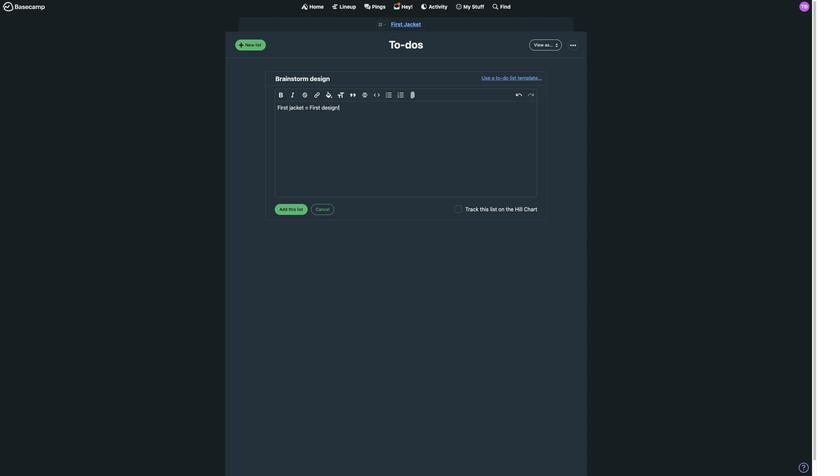 Task type: vqa. For each thing, say whether or not it's contained in the screenshot.
the rightmost list
yes



Task type: locate. For each thing, give the bounding box(es) containing it.
to-
[[389, 38, 405, 51]]

tyler black image
[[800, 2, 810, 12]]

do
[[503, 75, 509, 81]]

0 horizontal spatial list
[[256, 42, 261, 48]]

view
[[534, 42, 544, 48]]

design!
[[322, 105, 340, 111]]

=
[[305, 105, 309, 111]]

list
[[256, 42, 261, 48], [510, 75, 517, 81], [490, 207, 497, 213]]

2 vertical spatial list
[[490, 207, 497, 213]]

None submit
[[275, 204, 308, 215]]

list right do
[[510, 75, 517, 81]]

1 horizontal spatial first
[[310, 105, 320, 111]]

this
[[480, 207, 489, 213]]

1 horizontal spatial list
[[490, 207, 497, 213]]

home
[[310, 3, 324, 9]]

0 vertical spatial list
[[256, 42, 261, 48]]

my
[[464, 3, 471, 9]]

1 vertical spatial list
[[510, 75, 517, 81]]

jacket
[[404, 21, 421, 27]]

dos
[[405, 38, 423, 51]]

use a to-do list template...
[[482, 75, 542, 81]]

use
[[482, 75, 491, 81]]

to-
[[496, 75, 503, 81]]

cancel
[[316, 207, 330, 212]]

hey! button
[[394, 2, 413, 10]]

To-do list description: Add extra details or attach a file text field
[[275, 102, 537, 197]]

new
[[245, 42, 254, 48]]

list right new at the left
[[256, 42, 261, 48]]

hey!
[[402, 3, 413, 9]]

as…
[[545, 42, 553, 48]]

first jacket = first design!
[[278, 105, 340, 111]]

the
[[506, 207, 514, 213]]

first
[[391, 21, 403, 27], [278, 105, 288, 111], [310, 105, 320, 111]]

to-dos
[[389, 38, 423, 51]]

jacket
[[290, 105, 304, 111]]

find
[[501, 3, 511, 9]]

find button
[[493, 3, 511, 10]]

0 horizontal spatial first
[[278, 105, 288, 111]]

lineup
[[340, 3, 356, 9]]

2 horizontal spatial first
[[391, 21, 403, 27]]

use a to-do list template... link
[[482, 74, 542, 84]]

track
[[466, 207, 479, 213]]

list left the on
[[490, 207, 497, 213]]



Task type: describe. For each thing, give the bounding box(es) containing it.
activity link
[[421, 3, 448, 10]]

pings button
[[364, 3, 386, 10]]

first jacket
[[391, 21, 421, 27]]

cancel button
[[311, 204, 334, 215]]

activity
[[429, 3, 448, 9]]

hill chart
[[515, 207, 538, 213]]

pings
[[372, 3, 386, 9]]

lineup link
[[332, 3, 356, 10]]

my stuff button
[[456, 3, 485, 10]]

view as…
[[534, 42, 553, 48]]

2 horizontal spatial list
[[510, 75, 517, 81]]

first for first jacket
[[391, 21, 403, 27]]

Name this list… text field
[[276, 74, 482, 84]]

first for first jacket = first design!
[[278, 105, 288, 111]]

on
[[499, 207, 505, 213]]

main element
[[0, 0, 813, 13]]

switch accounts image
[[3, 2, 45, 12]]

first jacket link
[[391, 21, 421, 27]]

stuff
[[472, 3, 485, 9]]

track this list on the hill chart
[[466, 207, 538, 213]]

new list link
[[235, 40, 266, 51]]

new list
[[245, 42, 261, 48]]

home link
[[302, 3, 324, 10]]

my stuff
[[464, 3, 485, 9]]

a
[[492, 75, 495, 81]]

template...
[[518, 75, 542, 81]]

view as… button
[[530, 40, 562, 51]]



